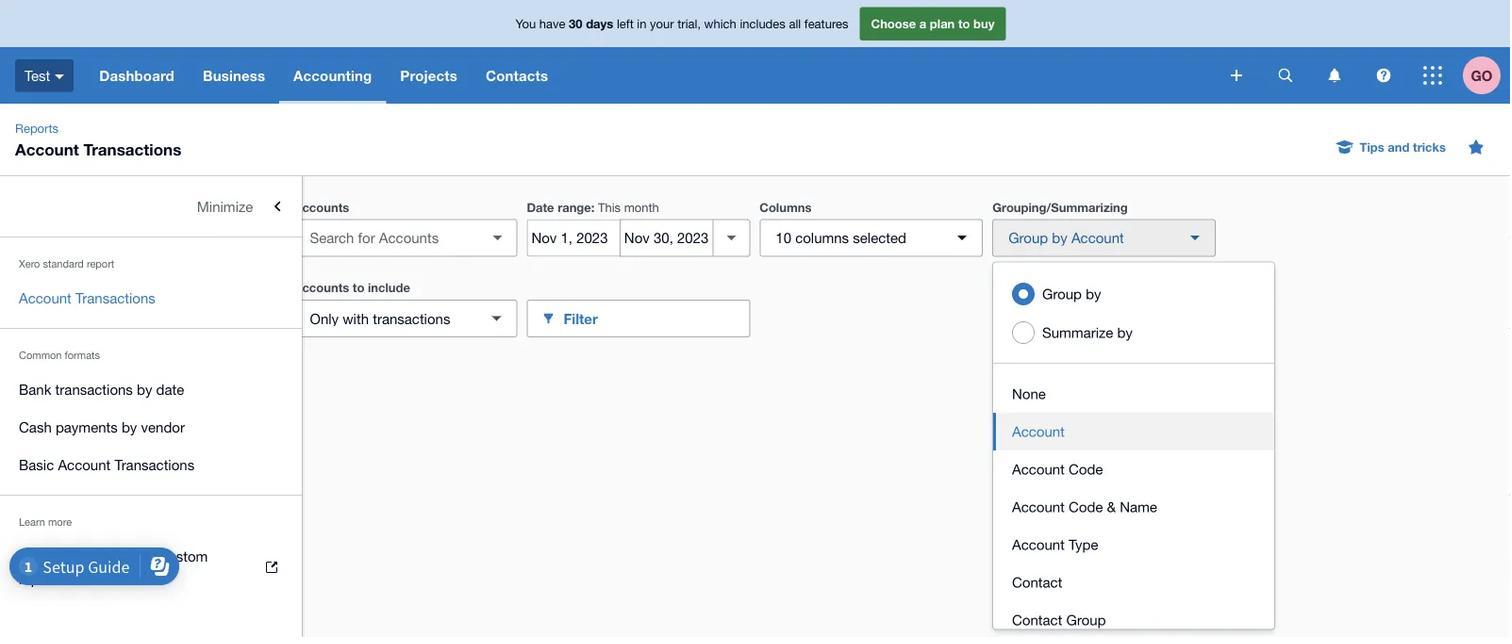 Task type: vqa. For each thing, say whether or not it's contained in the screenshot.
the bottommost Transactions
yes



Task type: describe. For each thing, give the bounding box(es) containing it.
accounts for accounts
[[294, 200, 349, 215]]

date range : this month
[[527, 200, 660, 215]]

accounts to include
[[294, 281, 411, 295]]

only with transactions
[[310, 311, 451, 327]]

name
[[1120, 499, 1158, 515]]

cash
[[19, 419, 52, 436]]

tips and tricks
[[1361, 140, 1447, 154]]

date
[[527, 200, 555, 215]]

reports
[[15, 121, 58, 135]]

contact group button
[[994, 602, 1275, 638]]

report inside learn how to create a custom report
[[19, 571, 57, 588]]

grouping/summarizing
[[993, 200, 1128, 215]]

date
[[156, 381, 184, 398]]

contact group
[[1013, 612, 1107, 629]]

all
[[789, 16, 801, 31]]

list of convenience dates image
[[713, 219, 751, 257]]

contacts button
[[472, 47, 563, 104]]

code for account code & name
[[1069, 499, 1104, 515]]

business
[[203, 67, 265, 84]]

Select end date field
[[621, 220, 713, 256]]

account up account code & name
[[1013, 461, 1065, 478]]

transactions inside popup button
[[373, 311, 451, 327]]

group by account button
[[993, 219, 1217, 257]]

group by
[[1043, 285, 1102, 302]]

accounting
[[294, 67, 372, 84]]

minimize
[[197, 198, 253, 215]]

bank transactions by date
[[19, 381, 184, 398]]

payments
[[56, 419, 118, 436]]

Select start date field
[[528, 220, 620, 256]]

minimize button
[[0, 188, 302, 226]]

test
[[25, 67, 50, 84]]

group by button
[[994, 274, 1275, 313]]

a inside learn how to create a custom report
[[149, 548, 157, 565]]

you
[[516, 16, 536, 31]]

vendor
[[141, 419, 185, 436]]

account type button
[[994, 526, 1275, 564]]

how
[[59, 548, 85, 565]]

cash payments by vendor link
[[0, 409, 302, 446]]

navigation inside banner
[[85, 47, 1218, 104]]

this
[[598, 200, 621, 215]]

reports link
[[8, 119, 66, 138]]

trial,
[[678, 16, 701, 31]]

summarize by
[[1043, 324, 1133, 341]]

basic account transactions
[[19, 457, 195, 473]]

accounting button
[[279, 47, 386, 104]]

common formats
[[19, 350, 100, 362]]

tips
[[1361, 140, 1385, 154]]

account button
[[994, 413, 1275, 451]]

projects button
[[386, 47, 472, 104]]

choose
[[872, 16, 917, 31]]

you have 30 days left in your trial, which includes all features
[[516, 16, 849, 31]]

selected
[[853, 230, 907, 246]]

test button
[[0, 47, 85, 104]]

plan
[[930, 16, 955, 31]]

by for group by account
[[1053, 230, 1068, 246]]

contact for contact group
[[1013, 612, 1063, 629]]

:
[[592, 200, 595, 215]]

type
[[1069, 537, 1099, 553]]

range
[[558, 200, 592, 215]]

Search for Accounts text field
[[295, 220, 483, 256]]

group containing group by
[[994, 263, 1275, 638]]

which
[[705, 16, 737, 31]]

have
[[540, 16, 566, 31]]

includes
[[740, 16, 786, 31]]

go
[[1472, 67, 1494, 84]]

learn for learn more
[[19, 517, 45, 529]]

summarize by button
[[994, 313, 1275, 352]]

filter button
[[527, 300, 751, 338]]

list box containing group by
[[994, 263, 1275, 638]]

columns
[[796, 230, 850, 246]]

10
[[776, 230, 792, 246]]

transactions for reports account transactions
[[83, 140, 182, 159]]

more button
[[1059, 300, 1132, 338]]

2 svg image from the left
[[1377, 68, 1392, 83]]

tricks
[[1414, 140, 1447, 154]]

create
[[106, 548, 145, 565]]

open image
[[479, 219, 517, 257]]

in
[[637, 16, 647, 31]]

banner containing dashboard
[[0, 0, 1511, 104]]

accounts for accounts to include
[[294, 281, 349, 295]]

business button
[[189, 47, 279, 104]]

left
[[617, 16, 634, 31]]

go button
[[1464, 47, 1511, 104]]

dashboard
[[99, 67, 175, 84]]

group inside 'button'
[[1067, 612, 1107, 629]]

contacts
[[486, 67, 548, 84]]

columns
[[760, 200, 812, 215]]

cash payments by vendor
[[19, 419, 185, 436]]



Task type: locate. For each thing, give the bounding box(es) containing it.
basic
[[19, 457, 54, 473]]

to right the how
[[89, 548, 102, 565]]

svg image
[[1424, 66, 1443, 85], [1279, 68, 1293, 83], [1232, 70, 1243, 81], [55, 74, 64, 79]]

group inside popup button
[[1009, 230, 1049, 246]]

0 horizontal spatial transactions
[[55, 381, 133, 398]]

transactions for basic account transactions
[[115, 457, 195, 473]]

2 accounts from the top
[[294, 281, 349, 295]]

10 columns selected
[[776, 230, 907, 246]]

with
[[343, 311, 369, 327]]

by down grouping/summarizing
[[1053, 230, 1068, 246]]

only with transactions button
[[294, 300, 518, 338]]

code for account code
[[1069, 461, 1104, 478]]

account inside the reports account transactions
[[15, 140, 79, 159]]

1 horizontal spatial transactions
[[373, 311, 451, 327]]

2 code from the top
[[1069, 499, 1104, 515]]

xero standard report
[[19, 258, 114, 270]]

by left date
[[137, 381, 152, 398]]

2 contact from the top
[[1013, 612, 1063, 629]]

account transactions link
[[0, 279, 302, 317]]

transactions inside 'link'
[[115, 457, 195, 473]]

to left include
[[353, 281, 365, 295]]

report
[[87, 258, 114, 270], [19, 571, 57, 588]]

transactions inside the reports account transactions
[[83, 140, 182, 159]]

more
[[1085, 311, 1120, 327]]

account up account type
[[1013, 499, 1065, 515]]

include
[[368, 281, 411, 295]]

accounts
[[294, 200, 349, 215], [294, 281, 349, 295]]

none button
[[994, 375, 1275, 413]]

by left vendor
[[122, 419, 137, 436]]

group down contact button
[[1067, 612, 1107, 629]]

svg image
[[1329, 68, 1342, 83], [1377, 68, 1392, 83]]

a left plan
[[920, 16, 927, 31]]

learn for learn how to create a custom report
[[19, 548, 55, 565]]

account code button
[[994, 451, 1275, 488]]

more
[[48, 517, 72, 529]]

1 vertical spatial a
[[149, 548, 157, 565]]

reports account transactions
[[15, 121, 182, 159]]

by up more
[[1086, 285, 1102, 302]]

learn left more at the bottom of page
[[19, 517, 45, 529]]

0 vertical spatial accounts
[[294, 200, 349, 215]]

code up account code & name
[[1069, 461, 1104, 478]]

1 vertical spatial transactions
[[76, 290, 155, 306]]

1 horizontal spatial a
[[920, 16, 927, 31]]

choose a plan to buy
[[872, 16, 995, 31]]

report down learn more
[[19, 571, 57, 588]]

a
[[920, 16, 927, 31], [149, 548, 157, 565]]

to left "buy"
[[959, 16, 971, 31]]

account code & name button
[[994, 488, 1275, 526]]

standard
[[43, 258, 84, 270]]

transactions
[[373, 311, 451, 327], [55, 381, 133, 398]]

learn down learn more
[[19, 548, 55, 565]]

1 vertical spatial to
[[353, 281, 365, 295]]

account transactions
[[19, 290, 155, 306]]

0 vertical spatial transactions
[[373, 311, 451, 327]]

bank
[[19, 381, 51, 398]]

1 contact from the top
[[1013, 574, 1063, 591]]

group up summarize
[[1043, 285, 1082, 302]]

a inside banner
[[920, 16, 927, 31]]

1 vertical spatial report
[[19, 571, 57, 588]]

learn how to create a custom report
[[19, 548, 208, 588]]

0 vertical spatial group
[[1009, 230, 1049, 246]]

1 vertical spatial learn
[[19, 548, 55, 565]]

filter
[[564, 311, 598, 327]]

basic account transactions link
[[0, 446, 302, 484]]

days
[[586, 16, 614, 31]]

1 vertical spatial code
[[1069, 499, 1104, 515]]

group for group by
[[1043, 285, 1082, 302]]

group inside button
[[1043, 285, 1082, 302]]

remove from favorites image
[[1458, 128, 1496, 166]]

buy
[[974, 16, 995, 31]]

group
[[994, 263, 1275, 638]]

learn how to create a custom report link
[[0, 538, 302, 598]]

account left type
[[1013, 537, 1065, 553]]

1 vertical spatial contact
[[1013, 612, 1063, 629]]

summarize
[[1043, 324, 1114, 341]]

account down none
[[1013, 423, 1065, 440]]

account type
[[1013, 537, 1099, 553]]

1 vertical spatial accounts
[[294, 281, 349, 295]]

account inside 'link'
[[58, 457, 111, 473]]

contact inside button
[[1013, 574, 1063, 591]]

a right create
[[149, 548, 157, 565]]

report up account transactions
[[87, 258, 114, 270]]

1 accounts from the top
[[294, 200, 349, 215]]

by for summarize by
[[1118, 324, 1133, 341]]

1 vertical spatial group
[[1043, 285, 1082, 302]]

learn more
[[19, 517, 72, 529]]

accounts up only
[[294, 281, 349, 295]]

1 horizontal spatial report
[[87, 258, 114, 270]]

account down payments
[[58, 457, 111, 473]]

learn inside learn how to create a custom report
[[19, 548, 55, 565]]

projects
[[400, 67, 458, 84]]

tips and tricks button
[[1327, 132, 1458, 162]]

0 vertical spatial a
[[920, 16, 927, 31]]

2 horizontal spatial to
[[959, 16, 971, 31]]

account
[[15, 140, 79, 159], [1072, 230, 1125, 246], [19, 290, 72, 306], [1013, 423, 1065, 440], [58, 457, 111, 473], [1013, 461, 1065, 478], [1013, 499, 1065, 515], [1013, 537, 1065, 553]]

1 horizontal spatial svg image
[[1377, 68, 1392, 83]]

banner
[[0, 0, 1511, 104]]

0 horizontal spatial a
[[149, 548, 157, 565]]

contact for contact
[[1013, 574, 1063, 591]]

contact inside 'button'
[[1013, 612, 1063, 629]]

account down grouping/summarizing
[[1072, 230, 1125, 246]]

1 svg image from the left
[[1329, 68, 1342, 83]]

None field
[[294, 219, 518, 257]]

to
[[959, 16, 971, 31], [353, 281, 365, 295], [89, 548, 102, 565]]

account inside popup button
[[1072, 230, 1125, 246]]

transactions inside 'link'
[[55, 381, 133, 398]]

2 learn from the top
[[19, 548, 55, 565]]

list box
[[994, 263, 1275, 638]]

group
[[1009, 230, 1049, 246], [1043, 285, 1082, 302], [1067, 612, 1107, 629]]

0 horizontal spatial to
[[89, 548, 102, 565]]

group for group by account
[[1009, 230, 1049, 246]]

group by account
[[1009, 230, 1125, 246]]

by inside 'link'
[[137, 381, 152, 398]]

none
[[1013, 386, 1047, 402]]

dashboard link
[[85, 47, 189, 104]]

0 horizontal spatial report
[[19, 571, 57, 588]]

1 vertical spatial transactions
[[55, 381, 133, 398]]

code
[[1069, 461, 1104, 478], [1069, 499, 1104, 515]]

contact button
[[994, 564, 1275, 602]]

0 vertical spatial transactions
[[83, 140, 182, 159]]

transactions down xero standard report
[[76, 290, 155, 306]]

navigation
[[85, 47, 1218, 104]]

month
[[625, 200, 660, 215]]

2 vertical spatial group
[[1067, 612, 1107, 629]]

transactions up minimize button
[[83, 140, 182, 159]]

only
[[310, 311, 339, 327]]

your
[[650, 16, 674, 31]]

code left &
[[1069, 499, 1104, 515]]

account down the reports link
[[15, 140, 79, 159]]

svg image inside test popup button
[[55, 74, 64, 79]]

account code & name
[[1013, 499, 1158, 515]]

0 horizontal spatial svg image
[[1329, 68, 1342, 83]]

contact
[[1013, 574, 1063, 591], [1013, 612, 1063, 629]]

accounts up search for accounts text box
[[294, 200, 349, 215]]

custom
[[161, 548, 208, 565]]

0 vertical spatial to
[[959, 16, 971, 31]]

transactions down include
[[373, 311, 451, 327]]

2 vertical spatial to
[[89, 548, 102, 565]]

account down xero at the top of page
[[19, 290, 72, 306]]

1 learn from the top
[[19, 517, 45, 529]]

formats
[[65, 350, 100, 362]]

0 vertical spatial code
[[1069, 461, 1104, 478]]

1 code from the top
[[1069, 461, 1104, 478]]

transactions
[[83, 140, 182, 159], [76, 290, 155, 306], [115, 457, 195, 473]]

&
[[1108, 499, 1117, 515]]

2 vertical spatial transactions
[[115, 457, 195, 473]]

transactions down cash payments by vendor link in the bottom left of the page
[[115, 457, 195, 473]]

0 vertical spatial contact
[[1013, 574, 1063, 591]]

0 vertical spatial report
[[87, 258, 114, 270]]

transactions down formats
[[55, 381, 133, 398]]

to inside learn how to create a custom report
[[89, 548, 102, 565]]

navigation containing dashboard
[[85, 47, 1218, 104]]

by down the group by button
[[1118, 324, 1133, 341]]

xero
[[19, 258, 40, 270]]

to inside banner
[[959, 16, 971, 31]]

30
[[569, 16, 583, 31]]

common
[[19, 350, 62, 362]]

account code
[[1013, 461, 1104, 478]]

by for group by
[[1086, 285, 1102, 302]]

group down grouping/summarizing
[[1009, 230, 1049, 246]]

by inside popup button
[[1053, 230, 1068, 246]]

bank transactions by date link
[[0, 371, 302, 409]]

and
[[1389, 140, 1410, 154]]

0 vertical spatial learn
[[19, 517, 45, 529]]

1 horizontal spatial to
[[353, 281, 365, 295]]



